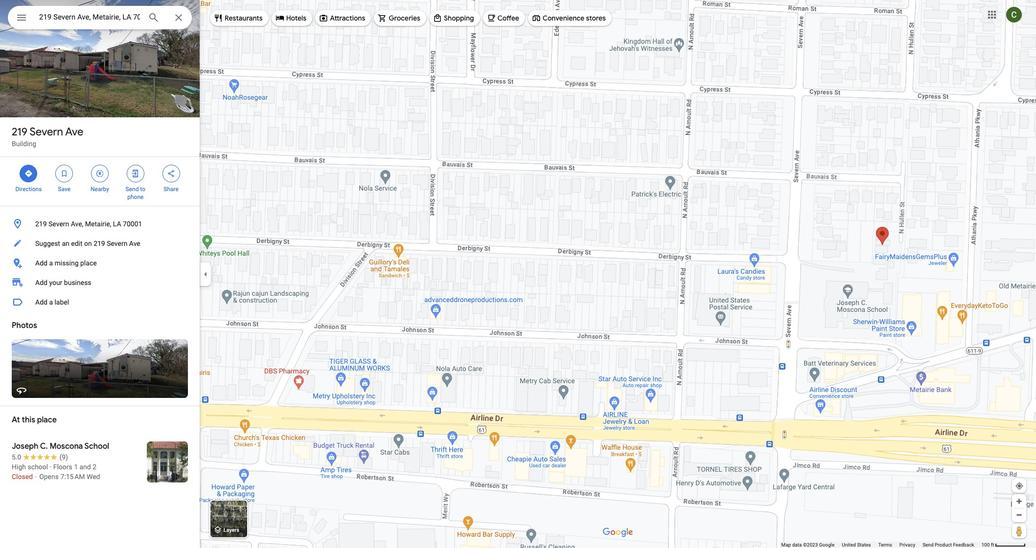 Task type: locate. For each thing, give the bounding box(es) containing it.
closed
[[12, 474, 33, 481]]

add for add a label
[[35, 299, 47, 307]]

share
[[164, 186, 179, 193]]

2
[[93, 464, 96, 472]]

footer inside google maps element
[[782, 543, 982, 549]]

0 vertical spatial add
[[35, 260, 47, 267]]

add your business link
[[0, 273, 200, 293]]

a inside add a missing place button
[[49, 260, 53, 267]]

0 horizontal spatial send
[[126, 186, 139, 193]]

place right the this
[[37, 416, 57, 426]]

place
[[80, 260, 97, 267], [37, 416, 57, 426]]

building
[[12, 140, 36, 148]]

1 vertical spatial severn
[[49, 220, 69, 228]]

place down on
[[80, 260, 97, 267]]

0 vertical spatial send
[[126, 186, 139, 193]]

feedback
[[954, 543, 975, 548]]


[[167, 168, 176, 179]]

2 vertical spatial add
[[35, 299, 47, 307]]

219 up building at the top left of page
[[12, 125, 27, 139]]

severn left ave,
[[49, 220, 69, 228]]

place inside button
[[80, 260, 97, 267]]

add a missing place
[[35, 260, 97, 267]]

3 add from the top
[[35, 299, 47, 307]]

metairie,
[[85, 220, 111, 228]]

ave up  on the left of the page
[[65, 125, 83, 139]]

hotels button
[[272, 6, 312, 30]]


[[60, 168, 69, 179]]

2 add from the top
[[35, 279, 47, 287]]

add a missing place button
[[0, 254, 200, 273]]

219
[[12, 125, 27, 139], [35, 220, 47, 228], [94, 240, 105, 248]]

opens
[[39, 474, 59, 481]]

1 vertical spatial 219
[[35, 220, 47, 228]]


[[16, 11, 27, 24]]

1
[[74, 464, 78, 472]]

states
[[858, 543, 872, 548]]

show street view coverage image
[[1013, 524, 1027, 539]]

stores
[[586, 14, 606, 23]]

send
[[126, 186, 139, 193], [923, 543, 934, 548]]

google account: christina overa  
(christinaovera9@gmail.com) image
[[1007, 7, 1022, 22]]

219 inside 219 severn ave building
[[12, 125, 27, 139]]

high
[[12, 464, 26, 472]]

privacy button
[[900, 543, 916, 549]]

1 vertical spatial place
[[37, 416, 57, 426]]

1 horizontal spatial send
[[923, 543, 934, 548]]

1 a from the top
[[49, 260, 53, 267]]

severn down la
[[107, 240, 128, 248]]

a left the missing
[[49, 260, 53, 267]]

0 vertical spatial place
[[80, 260, 97, 267]]

 search field
[[8, 6, 192, 31]]

219 up suggest
[[35, 220, 47, 228]]

219 right on
[[94, 240, 105, 248]]

1 horizontal spatial place
[[80, 260, 97, 267]]

footer containing map data ©2023 google
[[782, 543, 982, 549]]

2 vertical spatial severn
[[107, 240, 128, 248]]

united states button
[[842, 543, 872, 549]]

a for missing
[[49, 260, 53, 267]]

joseph c. moscona school
[[12, 442, 109, 452]]

·
[[50, 464, 52, 472]]

0 vertical spatial ave
[[65, 125, 83, 139]]

2 horizontal spatial 219
[[94, 240, 105, 248]]

an
[[62, 240, 69, 248]]

la
[[113, 220, 121, 228]]

footer
[[782, 543, 982, 549]]

on
[[84, 240, 92, 248]]

united states
[[842, 543, 872, 548]]

ave
[[65, 125, 83, 139], [129, 240, 140, 248]]

add down suggest
[[35, 260, 47, 267]]

severn up building at the top left of page
[[30, 125, 63, 139]]

shopping button
[[429, 6, 480, 30]]

a for label
[[49, 299, 53, 307]]

None field
[[39, 11, 140, 23]]

ave inside suggest an edit on 219 severn ave button
[[129, 240, 140, 248]]

data
[[793, 543, 802, 548]]

219 severn ave building
[[12, 125, 83, 148]]

5.0
[[12, 454, 21, 462]]

severn
[[30, 125, 63, 139], [49, 220, 69, 228], [107, 240, 128, 248]]

a left "label" at the bottom of the page
[[49, 299, 53, 307]]

7:15 am
[[60, 474, 85, 481]]

1 horizontal spatial 219
[[35, 220, 47, 228]]

ave down 70001
[[129, 240, 140, 248]]

5.0 stars 9 reviews image
[[12, 453, 68, 463]]

219 severn ave, metairie, la 70001 button
[[0, 214, 200, 234]]

send inside send to phone
[[126, 186, 139, 193]]

0 horizontal spatial ave
[[65, 125, 83, 139]]

send left product
[[923, 543, 934, 548]]

1 vertical spatial send
[[923, 543, 934, 548]]

219 for ave
[[12, 125, 27, 139]]

at this place
[[12, 416, 57, 426]]

school
[[28, 464, 48, 472]]

zoom in image
[[1016, 498, 1023, 506]]

0 vertical spatial a
[[49, 260, 53, 267]]

a
[[49, 260, 53, 267], [49, 299, 53, 307]]

a inside 'button'
[[49, 299, 53, 307]]

convenience stores
[[543, 14, 606, 23]]

219 for ave,
[[35, 220, 47, 228]]

coffee button
[[483, 6, 525, 30]]

1 vertical spatial ave
[[129, 240, 140, 248]]

send up phone
[[126, 186, 139, 193]]

missing
[[55, 260, 79, 267]]

add inside button
[[35, 260, 47, 267]]

100 ft button
[[982, 543, 1026, 548]]

add left "label" at the bottom of the page
[[35, 299, 47, 307]]

add left your
[[35, 279, 47, 287]]

label
[[55, 299, 69, 307]]

1 add from the top
[[35, 260, 47, 267]]

ave,
[[71, 220, 83, 228]]

severn inside 219 severn ave building
[[30, 125, 63, 139]]

your
[[49, 279, 62, 287]]

1 vertical spatial a
[[49, 299, 53, 307]]

send inside button
[[923, 543, 934, 548]]

add a label button
[[0, 293, 200, 312]]

0 vertical spatial 219
[[12, 125, 27, 139]]

219 severn ave, metairie, la 70001
[[35, 220, 142, 228]]

0 horizontal spatial 219
[[12, 125, 27, 139]]

0 vertical spatial severn
[[30, 125, 63, 139]]

suggest an edit on 219 severn ave
[[35, 240, 140, 248]]


[[131, 168, 140, 179]]


[[24, 168, 33, 179]]

send product feedback
[[923, 543, 975, 548]]

edit
[[71, 240, 83, 248]]

1 horizontal spatial ave
[[129, 240, 140, 248]]

google maps element
[[0, 0, 1037, 549]]

1 vertical spatial add
[[35, 279, 47, 287]]

groceries button
[[374, 6, 426, 30]]

2 a from the top
[[49, 299, 53, 307]]

add inside 'button'
[[35, 299, 47, 307]]



Task type: describe. For each thing, give the bounding box(es) containing it.
privacy
[[900, 543, 916, 548]]

map
[[782, 543, 791, 548]]

shopping
[[444, 14, 474, 23]]

zoom out image
[[1016, 512, 1023, 520]]

save
[[58, 186, 71, 193]]

©2023
[[804, 543, 818, 548]]


[[95, 168, 104, 179]]

 button
[[8, 6, 35, 31]]

add for add a missing place
[[35, 260, 47, 267]]

joseph
[[12, 442, 38, 452]]

collapse side panel image
[[200, 269, 211, 280]]

at
[[12, 416, 20, 426]]

nearby
[[91, 186, 109, 193]]

(9)
[[59, 454, 68, 462]]

send product feedback button
[[923, 543, 975, 549]]

attractions
[[330, 14, 365, 23]]

high school · floors 1 and 2 closed ⋅ opens 7:15 am wed
[[12, 464, 100, 481]]

layers
[[224, 528, 239, 534]]

united
[[842, 543, 856, 548]]

from your device image
[[1016, 482, 1024, 491]]

convenience
[[543, 14, 585, 23]]

send for send to phone
[[126, 186, 139, 193]]

and
[[80, 464, 91, 472]]

send for send product feedback
[[923, 543, 934, 548]]

add your business
[[35, 279, 91, 287]]

terms
[[879, 543, 893, 548]]

0 horizontal spatial place
[[37, 416, 57, 426]]

product
[[935, 543, 952, 548]]

restaurants button
[[210, 6, 269, 30]]

⋅
[[35, 474, 38, 481]]

suggest
[[35, 240, 60, 248]]

100
[[982, 543, 990, 548]]

severn for ave,
[[49, 220, 69, 228]]

restaurants
[[225, 14, 263, 23]]

ave inside 219 severn ave building
[[65, 125, 83, 139]]

photos
[[12, 321, 37, 331]]

2 vertical spatial 219
[[94, 240, 105, 248]]

terms button
[[879, 543, 893, 549]]

directions
[[15, 186, 42, 193]]

wed
[[87, 474, 100, 481]]

floors
[[53, 464, 72, 472]]

this
[[22, 416, 35, 426]]

c.
[[40, 442, 48, 452]]

coffee
[[498, 14, 519, 23]]

hotels
[[286, 14, 307, 23]]

add a label
[[35, 299, 69, 307]]

100 ft
[[982, 543, 995, 548]]

google
[[820, 543, 835, 548]]

convenience stores button
[[528, 6, 612, 30]]

attractions button
[[315, 6, 371, 30]]

ft
[[991, 543, 995, 548]]

phone
[[127, 194, 144, 201]]

none field inside 219 severn ave, metairie, la 70001 field
[[39, 11, 140, 23]]

map data ©2023 google
[[782, 543, 835, 548]]

219 Severn Ave, Metairie, LA 70001 field
[[8, 6, 192, 29]]

severn for ave
[[30, 125, 63, 139]]

business
[[64, 279, 91, 287]]

suggest an edit on 219 severn ave button
[[0, 234, 200, 254]]

219 severn ave main content
[[0, 0, 200, 549]]

actions for 219 severn ave region
[[0, 157, 200, 206]]

to
[[140, 186, 145, 193]]

groceries
[[389, 14, 421, 23]]

moscona
[[50, 442, 83, 452]]

school
[[85, 442, 109, 452]]

add for add your business
[[35, 279, 47, 287]]

70001
[[123, 220, 142, 228]]

send to phone
[[126, 186, 145, 201]]



Task type: vqa. For each thing, say whether or not it's contained in the screenshot.
Joseph C. Moscona School
yes



